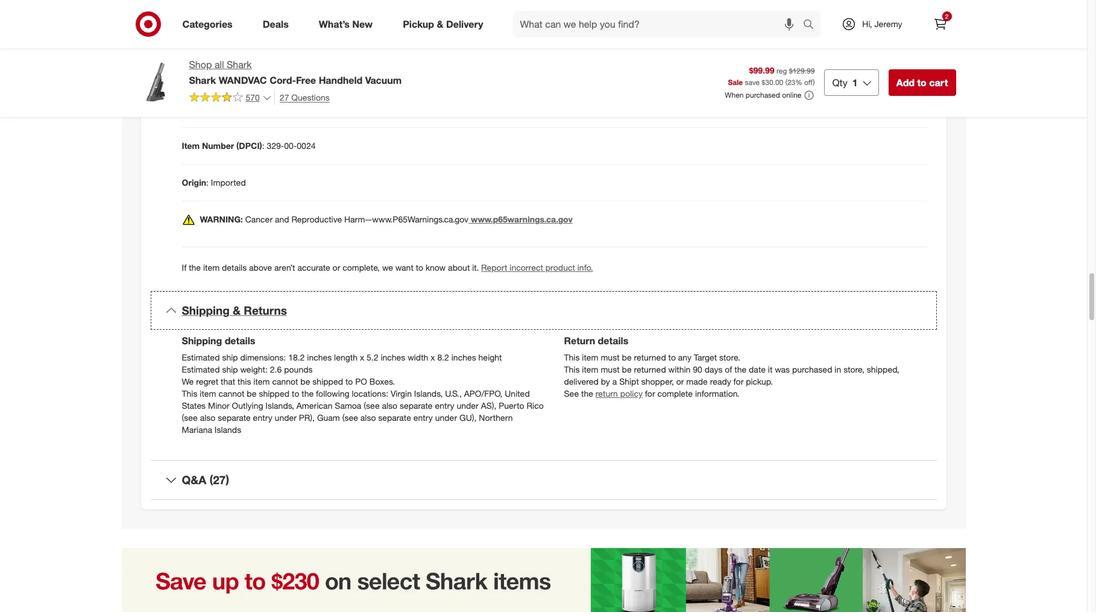 Task type: locate. For each thing, give the bounding box(es) containing it.
0 vertical spatial purchased
[[746, 91, 780, 100]]

90
[[693, 364, 702, 375]]

622356555296
[[205, 104, 261, 114]]

x left 8.2
[[431, 352, 435, 363]]

1 horizontal spatial :
[[206, 178, 209, 188]]

1 vertical spatial estimated
[[182, 364, 220, 375]]

2 horizontal spatial or
[[676, 376, 684, 387]]

0 vertical spatial cannot
[[272, 376, 298, 387]]

1 vertical spatial :
[[262, 141, 264, 151]]

or
[[464, 30, 471, 41], [333, 263, 340, 273], [676, 376, 684, 387]]

1 shipping from the top
[[182, 304, 230, 317]]

shipped up following
[[313, 376, 343, 387]]

ship
[[222, 352, 238, 363], [222, 364, 238, 375]]

advertisement region
[[122, 548, 966, 612]]

islands, down this item cannot be shipped to the following locations:
[[266, 401, 294, 411]]

this down weight:
[[238, 376, 251, 387]]

shipped inside shipping details estimated ship dimensions: 18.2 inches length x 5.2 inches width x 8.2 inches height estimated ship weight: 2.6 pounds we regret that this item cannot be shipped to po boxes.
[[313, 376, 343, 387]]

shipping down if
[[182, 304, 230, 317]]

: left 329-
[[262, 141, 264, 151]]

1 vertical spatial &
[[233, 304, 241, 317]]

0 vertical spatial islands,
[[414, 388, 443, 399]]

manufacturer's
[[405, 30, 461, 41]]

cart
[[929, 76, 948, 89]]

deals link
[[253, 11, 304, 37]]

0 vertical spatial shipped
[[313, 376, 343, 387]]

dimensions:
[[240, 352, 286, 363]]

1 horizontal spatial 2
[[945, 13, 949, 20]]

northern
[[479, 413, 513, 423]]

this left prior
[[560, 30, 573, 41]]

2
[[945, 13, 949, 20], [223, 30, 228, 41]]

delivery
[[446, 18, 483, 30]]

2 must from the top
[[601, 364, 620, 375]]

united
[[505, 388, 530, 399]]

days
[[705, 364, 723, 375]]

image of shark wandvac cord-free handheld vacuum image
[[131, 58, 179, 106]]

1 horizontal spatial inches
[[381, 352, 405, 363]]

qty 1
[[832, 76, 858, 89]]

0 vertical spatial ship
[[222, 352, 238, 363]]

0 horizontal spatial this
[[238, 376, 251, 387]]

(see down states
[[182, 413, 198, 423]]

2 horizontal spatial :
[[262, 141, 264, 151]]

1 vertical spatial shipped
[[259, 388, 290, 399]]

1 horizontal spatial this
[[560, 30, 573, 41]]

0 vertical spatial &
[[437, 18, 444, 30]]

imported
[[211, 178, 246, 188]]

to left po
[[346, 376, 353, 387]]

under
[[457, 401, 479, 411], [275, 413, 297, 423], [435, 413, 457, 423]]

for right ready
[[734, 376, 744, 387]]

return
[[564, 335, 595, 347]]

1 horizontal spatial shipped
[[313, 376, 343, 387]]

0 vertical spatial or
[[464, 30, 471, 41]]

1 horizontal spatial target
[[746, 30, 769, 41]]

a inside return details this item must be returned to any target store. this item must be returned within 90 days of the date it was purchased in store, shipped, delivered by a shipt shopper, or made ready for pickup. see the return policy for complete information.
[[613, 376, 617, 387]]

purchased inside return details this item must be returned to any target store. this item must be returned within 90 days of the date it was purchased in store, shipped, delivered by a shipt shopper, or made ready for pickup. see the return policy for complete information.
[[792, 364, 832, 375]]

we
[[182, 376, 194, 387]]

2 vertical spatial :
[[206, 178, 209, 188]]

item inside shipping details estimated ship dimensions: 18.2 inches length x 5.2 inches width x 8.2 inches height estimated ship weight: 2.6 pounds we regret that this item cannot be shipped to po boxes.
[[253, 376, 270, 387]]

(see down locations:
[[364, 401, 380, 411]]

of down "store."
[[725, 364, 732, 375]]

purchased down $
[[746, 91, 780, 100]]

(see down samoa
[[342, 413, 358, 423]]

3869
[[884, 30, 902, 41]]

details right "return"
[[598, 335, 629, 347]]

target right call
[[746, 30, 769, 41]]

target up 90
[[694, 352, 717, 363]]

islands, left u.s.,
[[414, 388, 443, 399]]

copy
[[360, 30, 378, 41]]

0 vertical spatial this
[[564, 352, 580, 363]]

as),
[[481, 401, 497, 411]]

also down samoa
[[361, 413, 376, 423]]

islands
[[215, 425, 241, 435]]

a down new
[[353, 30, 358, 41]]

2 shipping from the top
[[182, 335, 222, 347]]

0 vertical spatial 2
[[945, 13, 949, 20]]

1 horizontal spatial a
[[613, 376, 617, 387]]

0 horizontal spatial for
[[548, 30, 558, 41]]

warning: cancer and reproductive harm—www.p65warnings.ca.gov www.p65warnings.ca.gov
[[200, 214, 573, 225]]

2 inches from the left
[[381, 352, 405, 363]]

)
[[813, 78, 815, 87]]

1 horizontal spatial or
[[464, 30, 471, 41]]

item left prior
[[576, 30, 592, 41]]

2 horizontal spatial entry
[[435, 401, 454, 411]]

shipping for shipping & returns
[[182, 304, 230, 317]]

to inside add to cart 'button'
[[918, 76, 927, 89]]

0 horizontal spatial target
[[694, 352, 717, 363]]

warranty:
[[182, 30, 221, 41]]

or right accurate
[[333, 263, 340, 273]]

warning:
[[200, 214, 243, 225]]

1 horizontal spatial x
[[431, 352, 435, 363]]

rico
[[527, 401, 544, 411]]

shipping inside 'dropdown button'
[[182, 304, 230, 317]]

1 vertical spatial shark
[[189, 74, 216, 86]]

under left gu),
[[435, 413, 457, 423]]

of right copy
[[381, 30, 388, 41]]

return policy link
[[596, 388, 643, 399]]

2 right jeremy
[[945, 13, 949, 20]]

1 vertical spatial or
[[333, 263, 340, 273]]

0 horizontal spatial islands,
[[266, 401, 294, 411]]

shipped
[[313, 376, 343, 387], [259, 388, 290, 399]]

details up the dimensions:
[[225, 335, 255, 347]]

%
[[796, 78, 802, 87]]

1 vertical spatial must
[[601, 364, 620, 375]]

following
[[316, 388, 350, 399]]

(
[[786, 78, 787, 87]]

1 estimated from the top
[[182, 352, 220, 363]]

pr),
[[299, 413, 315, 423]]

inches right 18.2
[[307, 352, 332, 363]]

this down "return"
[[564, 352, 580, 363]]

for down shopper,
[[645, 388, 655, 399]]

shipping up regret
[[182, 335, 222, 347]]

this down we
[[182, 388, 197, 399]]

entry down outlying
[[253, 413, 272, 423]]

1 vertical spatial this
[[238, 376, 251, 387]]

2 vertical spatial or
[[676, 376, 684, 387]]

& left returns
[[233, 304, 241, 317]]

0 vertical spatial shipping
[[182, 304, 230, 317]]

0 horizontal spatial x
[[360, 352, 364, 363]]

: for imported
[[206, 178, 209, 188]]

: for 53695517
[[202, 67, 204, 77]]

if the item details above aren't accurate or complete, we want to know about it. report incorrect product info.
[[182, 263, 593, 273]]

27 questions link
[[274, 91, 330, 105]]

for right warranty
[[548, 30, 558, 41]]

item
[[576, 30, 592, 41], [203, 263, 220, 273], [582, 352, 599, 363], [582, 364, 599, 375], [253, 376, 270, 387], [200, 388, 216, 399]]

1 horizontal spatial of
[[725, 364, 732, 375]]

apo/fpo,
[[464, 388, 503, 399]]

gu),
[[460, 413, 477, 423]]

0 vertical spatial target
[[746, 30, 769, 41]]

services
[[796, 30, 829, 41]]

2 horizontal spatial inches
[[452, 352, 476, 363]]

entry down u.s.,
[[435, 401, 454, 411]]

po
[[355, 376, 367, 387]]

mariana
[[182, 425, 212, 435]]

to right add
[[918, 76, 927, 89]]

and
[[275, 214, 289, 225]]

1 vertical spatial purchased
[[792, 364, 832, 375]]

what's new
[[319, 18, 373, 30]]

the
[[390, 30, 402, 41], [668, 30, 680, 41], [189, 263, 201, 273], [735, 364, 747, 375], [302, 388, 314, 399], [581, 388, 593, 399]]

1 vertical spatial a
[[613, 376, 617, 387]]

2 x from the left
[[431, 352, 435, 363]]

shipping
[[182, 304, 230, 317], [182, 335, 222, 347]]

under left pr),
[[275, 413, 297, 423]]

(see
[[364, 401, 380, 411], [182, 413, 198, 423], [342, 413, 358, 423]]

this item cannot be shipped to the following locations:
[[182, 388, 388, 399]]

the right copy
[[390, 30, 402, 41]]

1 horizontal spatial (see
[[342, 413, 358, 423]]

23
[[787, 78, 796, 87]]

pickup & delivery
[[403, 18, 483, 30]]

cannot
[[272, 376, 298, 387], [219, 388, 245, 399]]

0 horizontal spatial inches
[[307, 352, 332, 363]]

0 horizontal spatial 2
[[223, 30, 228, 41]]

0 horizontal spatial &
[[233, 304, 241, 317]]

1 horizontal spatial cannot
[[272, 376, 298, 387]]

570
[[246, 92, 260, 103]]

1 vertical spatial ship
[[222, 364, 238, 375]]

a right by
[[613, 376, 617, 387]]

shipping inside shipping details estimated ship dimensions: 18.2 inches length x 5.2 inches width x 8.2 inches height estimated ship weight: 2.6 pounds we regret that this item cannot be shipped to po boxes.
[[182, 335, 222, 347]]

0 vertical spatial of
[[381, 30, 388, 41]]

details inside return details this item must be returned to any target store. this item must be returned within 90 days of the date it was purchased in store, shipped, delivered by a shipt shopper, or made ready for pickup. see the return policy for complete information.
[[598, 335, 629, 347]]

details inside shipping details estimated ship dimensions: 18.2 inches length x 5.2 inches width x 8.2 inches height estimated ship weight: 2.6 pounds we regret that this item cannot be shipped to po boxes.
[[225, 335, 255, 347]]

1 horizontal spatial &
[[437, 18, 444, 30]]

shipped down 2.6
[[259, 388, 290, 399]]

1 vertical spatial target
[[694, 352, 717, 363]]

0 horizontal spatial purchased
[[746, 91, 780, 100]]

returned
[[634, 352, 666, 363], [634, 364, 666, 375]]

1 vertical spatial this
[[564, 364, 580, 375]]

1 vertical spatial returned
[[634, 364, 666, 375]]

& up manufacturer's at the top left of page
[[437, 18, 444, 30]]

or down the within
[[676, 376, 684, 387]]

shark
[[227, 58, 252, 71], [189, 74, 216, 86]]

1 vertical spatial shipping
[[182, 335, 222, 347]]

0 horizontal spatial (see
[[182, 413, 198, 423]]

2 ship from the top
[[222, 364, 238, 375]]

add
[[897, 76, 915, 89]]

q&a (27)
[[182, 473, 229, 487]]

0 vertical spatial :
[[202, 67, 204, 77]]

shipped,
[[867, 364, 900, 375]]

the left the 'item,'
[[668, 30, 680, 41]]

: left all
[[202, 67, 204, 77]]

& inside 'dropdown button'
[[233, 304, 241, 317]]

18.2
[[288, 352, 305, 363]]

0 vertical spatial estimated
[[182, 352, 220, 363]]

0 vertical spatial a
[[353, 30, 358, 41]]

this up delivered
[[564, 364, 580, 375]]

or inside return details this item must be returned to any target store. this item must be returned within 90 days of the date it was purchased in store, shipped, delivered by a shipt shopper, or made ready for pickup. see the return policy for complete information.
[[676, 376, 684, 387]]

limited
[[249, 30, 277, 41]]

item down weight:
[[253, 376, 270, 387]]

& for pickup
[[437, 18, 444, 30]]

1 horizontal spatial purchased
[[792, 364, 832, 375]]

know
[[426, 263, 446, 273]]

0 horizontal spatial :
[[202, 67, 204, 77]]

store.
[[719, 352, 740, 363]]

1 vertical spatial for
[[734, 376, 744, 387]]

1 returned from the top
[[634, 352, 666, 363]]

report incorrect product info. button
[[481, 262, 593, 274]]

: left imported
[[206, 178, 209, 188]]

target inside return details this item must be returned to any target store. this item must be returned within 90 days of the date it was purchased in store, shipped, delivered by a shipt shopper, or made ready for pickup. see the return policy for complete information.
[[694, 352, 717, 363]]

to inside shipping details estimated ship dimensions: 18.2 inches length x 5.2 inches width x 8.2 inches height estimated ship weight: 2.6 pounds we regret that this item cannot be shipped to po boxes.
[[346, 376, 353, 387]]

2.6
[[270, 364, 282, 375]]

8.2
[[437, 352, 449, 363]]

be inside shipping details estimated ship dimensions: 18.2 inches length x 5.2 inches width x 8.2 inches height estimated ship weight: 2.6 pounds we regret that this item cannot be shipped to po boxes.
[[301, 376, 310, 387]]

islands,
[[414, 388, 443, 399], [266, 401, 294, 411]]

1 vertical spatial of
[[725, 364, 732, 375]]

this inside shipping details estimated ship dimensions: 18.2 inches length x 5.2 inches width x 8.2 inches height estimated ship weight: 2.6 pounds we regret that this item cannot be shipped to po boxes.
[[238, 376, 251, 387]]

$99.99
[[749, 65, 775, 76]]

guam
[[317, 413, 340, 423]]

inches right 5.2
[[381, 352, 405, 363]]

info.
[[578, 263, 593, 273]]

0 horizontal spatial cannot
[[219, 388, 245, 399]]

x
[[360, 352, 364, 363], [431, 352, 435, 363]]

0 horizontal spatial entry
[[253, 413, 272, 423]]

made
[[686, 376, 708, 387]]

details for return
[[598, 335, 629, 347]]

also down virgin
[[382, 401, 397, 411]]

1 horizontal spatial for
[[645, 388, 655, 399]]

0 vertical spatial returned
[[634, 352, 666, 363]]

virgin islands, u.s., apo/fpo, united states minor outlying islands, american samoa (see also separate entry under as), puerto rico (see also separate entry under pr), guam (see also separate entry under gu), northern mariana islands
[[182, 388, 544, 435]]

1 vertical spatial islands,
[[266, 401, 294, 411]]

x left 5.2
[[360, 352, 364, 363]]

sale
[[728, 78, 743, 87]]

was
[[775, 364, 790, 375]]

0 horizontal spatial shipped
[[259, 388, 290, 399]]

or down delivery
[[464, 30, 471, 41]]

591-
[[866, 30, 884, 41]]

entry left gu),
[[414, 413, 433, 423]]

cannot up this item cannot be shipped to the following locations:
[[272, 376, 298, 387]]

inches right 8.2
[[452, 352, 476, 363]]

(27)
[[210, 473, 229, 487]]

categories link
[[172, 11, 248, 37]]

also up "mariana"
[[200, 413, 215, 423]]

shark up the wandvac
[[227, 58, 252, 71]]

3 inches from the left
[[452, 352, 476, 363]]

to left any at bottom
[[669, 352, 676, 363]]

cannot down that
[[219, 388, 245, 399]]

2 left year
[[223, 30, 228, 41]]

u.s.,
[[445, 388, 462, 399]]

0 vertical spatial must
[[601, 352, 620, 363]]

0 vertical spatial this
[[560, 30, 573, 41]]

aren't
[[274, 263, 295, 273]]

53695517
[[206, 67, 244, 77]]

1 ship from the top
[[222, 352, 238, 363]]

all
[[215, 58, 224, 71]]

purchased left in
[[792, 364, 832, 375]]

shark down shop
[[189, 74, 216, 86]]

0 vertical spatial shark
[[227, 58, 252, 71]]



Task type: vqa. For each thing, say whether or not it's contained in the screenshot.
"Questions"
yes



Task type: describe. For each thing, give the bounding box(es) containing it.
item
[[182, 141, 200, 151]]

2 vertical spatial for
[[645, 388, 655, 399]]

the up american
[[302, 388, 314, 399]]

to right want
[[416, 263, 423, 273]]

0024
[[297, 141, 316, 151]]

the down "store."
[[735, 364, 747, 375]]

1 inches from the left
[[307, 352, 332, 363]]

0 horizontal spatial or
[[333, 263, 340, 273]]

handheld
[[319, 74, 363, 86]]

1 horizontal spatial islands,
[[414, 388, 443, 399]]

information.
[[695, 388, 740, 399]]

2 horizontal spatial also
[[382, 401, 397, 411]]

in
[[835, 364, 841, 375]]

2 horizontal spatial (see
[[364, 401, 380, 411]]

2 returned from the top
[[634, 364, 666, 375]]

item down "return"
[[582, 352, 599, 363]]

at
[[831, 30, 838, 41]]

vacuum
[[365, 74, 402, 86]]

item down regret
[[200, 388, 216, 399]]

want
[[395, 263, 414, 273]]

under up gu),
[[457, 401, 479, 411]]

shipping details estimated ship dimensions: 18.2 inches length x 5.2 inches width x 8.2 inches height estimated ship weight: 2.6 pounds we regret that this item cannot be shipped to po boxes.
[[182, 335, 502, 387]]

number
[[202, 141, 234, 151]]

to
[[316, 30, 325, 41]]

shipt
[[619, 376, 639, 387]]

hi, jeremy
[[863, 19, 902, 29]]

cord-
[[270, 74, 296, 86]]

it.
[[472, 263, 479, 273]]

0 horizontal spatial of
[[381, 30, 388, 41]]

return
[[596, 388, 618, 399]]

above
[[249, 263, 272, 273]]

add to cart
[[897, 76, 948, 89]]

329-
[[267, 141, 284, 151]]

1
[[853, 76, 858, 89]]

about
[[448, 263, 470, 273]]

www.p65warnings.ca.gov
[[471, 214, 573, 225]]

product
[[546, 263, 575, 273]]

to up american
[[292, 388, 299, 399]]

we
[[382, 263, 393, 273]]

1 vertical spatial cannot
[[219, 388, 245, 399]]

shipping for shipping details estimated ship dimensions: 18.2 inches length x 5.2 inches width x 8.2 inches height estimated ship weight: 2.6 pounds we regret that this item cannot be shipped to po boxes.
[[182, 335, 222, 347]]

length
[[334, 352, 358, 363]]

details for shipping
[[225, 335, 255, 347]]

q&a
[[182, 473, 206, 487]]

warranty
[[513, 30, 545, 41]]

reg
[[777, 67, 787, 76]]

the down delivered
[[581, 388, 593, 399]]

0 vertical spatial for
[[548, 30, 558, 41]]

item up delivered
[[582, 364, 599, 375]]

store,
[[844, 364, 865, 375]]

0 horizontal spatial also
[[200, 413, 215, 423]]

tcin : 53695517
[[182, 67, 244, 77]]

please
[[703, 30, 728, 41]]

boxes.
[[370, 376, 395, 387]]

2 vertical spatial this
[[182, 388, 197, 399]]

shipping & returns button
[[150, 292, 937, 330]]

tcin
[[182, 67, 202, 77]]

wandvac
[[219, 74, 267, 86]]

origin
[[182, 178, 206, 188]]

www.p65warnings.ca.gov link
[[469, 214, 573, 225]]

What can we help you find? suggestions appear below search field
[[513, 11, 806, 37]]

pickup
[[403, 18, 434, 30]]

virgin
[[391, 388, 412, 399]]

categories
[[182, 18, 233, 30]]

height
[[479, 352, 502, 363]]

deals
[[263, 18, 289, 30]]

00-
[[284, 141, 297, 151]]

weight:
[[240, 364, 268, 375]]

5.2
[[367, 352, 378, 363]]

regret
[[196, 376, 218, 387]]

off
[[804, 78, 813, 87]]

2 horizontal spatial for
[[734, 376, 744, 387]]

30.00
[[765, 78, 784, 87]]

add to cart button
[[889, 69, 956, 96]]

shop
[[189, 58, 212, 71]]

to right prior
[[614, 30, 622, 41]]

2 link
[[927, 11, 954, 37]]

to inside return details this item must be returned to any target store. this item must be returned within 90 days of the date it was purchased in store, shipped, delivered by a shipt shopper, or made ready for pickup. see the return policy for complete information.
[[669, 352, 676, 363]]

prior
[[595, 30, 612, 41]]

0 horizontal spatial shark
[[189, 74, 216, 86]]

purchasing
[[624, 30, 666, 41]]

1 must from the top
[[601, 352, 620, 363]]

puerto
[[499, 401, 524, 411]]

1 x from the left
[[360, 352, 364, 363]]

$129.99
[[789, 67, 815, 76]]

shipping & returns
[[182, 304, 287, 317]]

accurate
[[298, 263, 330, 273]]

harm—www.p65warnings.ca.gov
[[344, 214, 469, 225]]

what's
[[319, 18, 350, 30]]

pickup.
[[746, 376, 773, 387]]

1-
[[841, 30, 849, 41]]

1 horizontal spatial shark
[[227, 58, 252, 71]]

1 horizontal spatial also
[[361, 413, 376, 423]]

when
[[725, 91, 744, 100]]

2 estimated from the top
[[182, 364, 220, 375]]

guest
[[771, 30, 794, 41]]

obtain
[[327, 30, 351, 41]]

q&a (27) button
[[150, 461, 937, 499]]

within
[[669, 364, 691, 375]]

0 horizontal spatial a
[[353, 30, 358, 41]]

questions
[[291, 92, 330, 102]]

return details this item must be returned to any target store. this item must be returned within 90 days of the date it was purchased in store, shipped, delivered by a shipt shopper, or made ready for pickup. see the return policy for complete information.
[[564, 335, 900, 399]]

of inside return details this item must be returned to any target store. this item must be returned within 90 days of the date it was purchased in store, shipped, delivered by a shipt shopper, or made ready for pickup. see the return policy for complete information.
[[725, 364, 732, 375]]

call
[[731, 30, 743, 41]]

1 horizontal spatial entry
[[414, 413, 433, 423]]

800-
[[849, 30, 866, 41]]

item right if
[[203, 263, 220, 273]]

1 vertical spatial 2
[[223, 30, 228, 41]]

warranty.
[[279, 30, 314, 41]]

supplier's
[[474, 30, 510, 41]]

outlying
[[232, 401, 263, 411]]

$
[[762, 78, 765, 87]]

$99.99 reg $129.99 sale save $ 30.00 ( 23 % off )
[[728, 65, 815, 87]]

free
[[296, 74, 316, 86]]

warranty: 2 year limited warranty. to obtain a copy of the manufacturer's or supplier's warranty for this item prior to purchasing the item, please call target guest services at 1-800-591-3869
[[182, 30, 902, 41]]

the right if
[[189, 263, 201, 273]]

any
[[678, 352, 692, 363]]

cannot inside shipping details estimated ship dimensions: 18.2 inches length x 5.2 inches width x 8.2 inches height estimated ship weight: 2.6 pounds we regret that this item cannot be shipped to po boxes.
[[272, 376, 298, 387]]

save
[[745, 78, 760, 87]]

details left above
[[222, 263, 247, 273]]

policy
[[620, 388, 643, 399]]

& for shipping
[[233, 304, 241, 317]]



